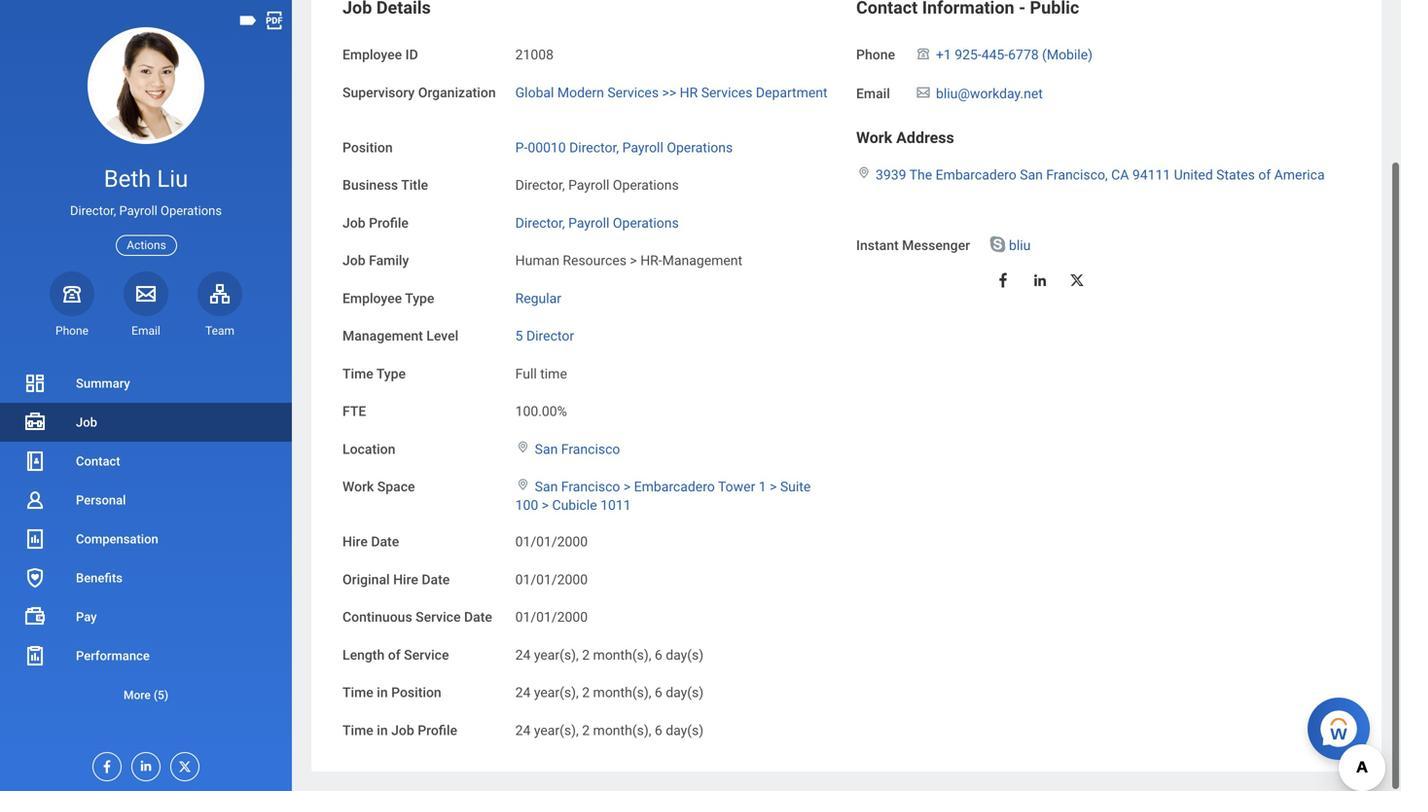Task type: describe. For each thing, give the bounding box(es) containing it.
san for san francisco > embarcadero tower 1 > suite 100 > cubicle 1011
[[535, 479, 558, 495]]

instant messenger
[[857, 238, 970, 254]]

team beth liu element
[[198, 323, 242, 339]]

p-00010 director, payroll operations
[[516, 139, 733, 156]]

hire date
[[343, 534, 399, 550]]

(mobile)
[[1043, 47, 1093, 63]]

employee id
[[343, 47, 418, 63]]

2 for time in job profile
[[582, 723, 590, 739]]

embarcadero inside san francisco > embarcadero tower 1 > suite 100 > cubicle 1011
[[634, 479, 715, 495]]

0 vertical spatial hire
[[343, 534, 368, 550]]

2 for length of service
[[582, 647, 590, 663]]

time for time in position
[[343, 685, 374, 701]]

email inside contact information - public group
[[857, 85, 890, 101]]

supervisory
[[343, 84, 415, 101]]

month(s), for length of service
[[593, 647, 652, 663]]

team
[[205, 324, 235, 338]]

social media x image
[[1069, 271, 1086, 289]]

00010
[[528, 139, 566, 156]]

actions button
[[116, 235, 177, 256]]

modern
[[558, 84, 604, 101]]

personal image
[[23, 489, 47, 512]]

liu
[[157, 165, 188, 193]]

job for job profile
[[343, 215, 366, 231]]

job for job family
[[343, 253, 366, 269]]

1 vertical spatial position
[[391, 685, 442, 701]]

contact
[[76, 454, 120, 469]]

payroll up resources
[[569, 215, 610, 231]]

location image
[[857, 166, 872, 180]]

p-00010 director, payroll operations link
[[516, 136, 733, 156]]

day(s) for length of service
[[666, 647, 704, 663]]

benefits
[[76, 571, 123, 585]]

24 year(s), 2 month(s), 6 day(s) for time in position
[[516, 685, 704, 701]]

100.00%
[[516, 404, 567, 420]]

> up 1011
[[624, 479, 631, 495]]

01/01/2000 for original hire date
[[516, 572, 588, 588]]

more (5) button
[[0, 675, 292, 714]]

job link
[[0, 403, 292, 442]]

francisco,
[[1047, 167, 1108, 183]]

united
[[1174, 167, 1213, 183]]

tag image
[[237, 10, 259, 31]]

6 for time in job profile
[[655, 723, 663, 739]]

francisco for san francisco
[[561, 441, 620, 457]]

director
[[527, 328, 574, 344]]

445-
[[982, 47, 1009, 63]]

p-
[[516, 139, 528, 156]]

1 vertical spatial facebook image
[[93, 753, 115, 775]]

original hire date
[[343, 572, 450, 588]]

embarcadero inside contact information - public group
[[936, 167, 1017, 183]]

time in position
[[343, 685, 442, 701]]

job family
[[343, 253, 409, 269]]

time in job profile
[[343, 723, 458, 739]]

3939 the embarcadero san francisco, ca 94111 united states of america link
[[876, 163, 1325, 183]]

01/01/2000 for hire date
[[516, 534, 588, 550]]

level
[[427, 328, 459, 344]]

management inside job family element
[[663, 253, 743, 269]]

view printable version (pdf) image
[[264, 10, 285, 31]]

more (5) button
[[0, 684, 292, 707]]

contact link
[[0, 442, 292, 481]]

email beth liu element
[[124, 323, 168, 339]]

bliu@workday.net link
[[936, 82, 1043, 101]]

mail image inside popup button
[[134, 282, 158, 305]]

supervisory organization
[[343, 84, 496, 101]]

skype image
[[988, 235, 1007, 254]]

hr-
[[641, 253, 663, 269]]

location image for san francisco
[[516, 440, 531, 454]]

phone image
[[58, 282, 86, 305]]

regular link
[[516, 286, 562, 306]]

job details group
[[343, 0, 837, 741]]

business
[[343, 177, 398, 193]]

ca
[[1112, 167, 1129, 183]]

america
[[1275, 167, 1325, 183]]

3939 the embarcadero san francisco, ca 94111 united states of america
[[876, 167, 1325, 183]]

organization
[[418, 84, 496, 101]]

of inside job details group
[[388, 647, 401, 663]]

san francisco > embarcadero tower 1 > suite 100 > cubicle 1011 link
[[516, 475, 811, 513]]

address
[[897, 128, 955, 147]]

length of service
[[343, 647, 449, 663]]

list containing summary
[[0, 364, 292, 714]]

states
[[1217, 167, 1255, 183]]

5
[[516, 328, 523, 344]]

> right 100
[[542, 497, 549, 513]]

actions
[[127, 239, 166, 252]]

hr
[[680, 84, 698, 101]]

6 for time in position
[[655, 685, 663, 701]]

date for service
[[464, 609, 492, 625]]

human resources > hr-management
[[516, 253, 743, 269]]

bliu@workday.net
[[936, 85, 1043, 101]]

payroll inside navigation pane region
[[119, 204, 157, 218]]

0 vertical spatial facebook image
[[995, 271, 1012, 289]]

operations down hr
[[667, 139, 733, 156]]

view team image
[[208, 282, 232, 305]]

benefits image
[[23, 566, 47, 590]]

0 vertical spatial position
[[343, 139, 393, 156]]

0 vertical spatial mail image
[[915, 84, 932, 100]]

email button
[[124, 271, 168, 339]]

operations inside navigation pane region
[[161, 204, 222, 218]]

location image for san francisco > embarcadero tower 1 > suite 100 > cubicle 1011
[[516, 478, 531, 492]]

time for time type
[[343, 366, 374, 382]]

san francisco link
[[535, 437, 620, 457]]

beth
[[104, 165, 151, 193]]

compensation image
[[23, 528, 47, 551]]

space
[[377, 479, 415, 495]]

global modern services >> hr services department
[[516, 84, 828, 101]]

summary image
[[23, 372, 47, 395]]

operations up job family element
[[613, 215, 679, 231]]

summary link
[[0, 364, 292, 403]]

phone inside contact information - public group
[[857, 47, 895, 63]]

more
[[124, 689, 151, 702]]

day(s) for time in job profile
[[666, 723, 704, 739]]

type for time type
[[377, 366, 406, 382]]

director, payroll operations inside navigation pane region
[[70, 204, 222, 218]]

0 horizontal spatial date
[[371, 534, 399, 550]]

24 year(s), 2 month(s), 6 day(s) for length of service
[[516, 647, 704, 663]]

performance link
[[0, 637, 292, 675]]

instant
[[857, 238, 899, 254]]

global modern services >> hr services department link
[[516, 81, 828, 101]]

fte element
[[516, 392, 567, 421]]

year(s), for time in position
[[534, 685, 579, 701]]

time for time in job profile
[[343, 723, 374, 739]]

benefits link
[[0, 559, 292, 598]]

full
[[516, 366, 537, 382]]

0 horizontal spatial management
[[343, 328, 423, 344]]

original hire date element
[[516, 560, 588, 589]]

24 for time in position
[[516, 685, 531, 701]]

in for position
[[377, 685, 388, 701]]

compensation link
[[0, 520, 292, 559]]

messenger
[[902, 238, 970, 254]]

email inside popup button
[[132, 324, 160, 338]]

hire date element
[[516, 522, 588, 551]]

1 vertical spatial service
[[404, 647, 449, 663]]

>>
[[662, 84, 677, 101]]

job profile
[[343, 215, 409, 231]]

bliu
[[1009, 238, 1031, 254]]

human
[[516, 253, 560, 269]]

continuous
[[343, 609, 412, 625]]

21008
[[516, 47, 554, 63]]

1 vertical spatial linkedin image
[[132, 753, 154, 774]]

5 director link
[[516, 324, 574, 344]]

time
[[540, 366, 567, 382]]



Task type: vqa. For each thing, say whether or not it's contained in the screenshot.
More (5)
yes



Task type: locate. For each thing, give the bounding box(es) containing it.
0 vertical spatial san
[[1020, 167, 1043, 183]]

date up original hire date
[[371, 534, 399, 550]]

1 2 from the top
[[582, 647, 590, 663]]

1 location image from the top
[[516, 440, 531, 454]]

work inside contact information - public group
[[857, 128, 893, 147]]

phone button
[[50, 271, 94, 339]]

location
[[343, 441, 396, 457]]

type down management level
[[377, 366, 406, 382]]

job up the contact
[[76, 415, 97, 430]]

work up location icon at the top
[[857, 128, 893, 147]]

3 2 from the top
[[582, 723, 590, 739]]

1 vertical spatial san
[[535, 441, 558, 457]]

1 6 from the top
[[655, 647, 663, 663]]

employee type
[[343, 290, 434, 306]]

1 vertical spatial 24
[[516, 685, 531, 701]]

day(s) down time in position element on the bottom of page
[[666, 723, 704, 739]]

+1 925-445-6778 (mobile) link
[[936, 43, 1093, 63]]

month(s), inside time in position element
[[593, 685, 652, 701]]

94111
[[1133, 167, 1171, 183]]

1 horizontal spatial management
[[663, 253, 743, 269]]

month(s), for time in job profile
[[593, 723, 652, 739]]

24
[[516, 647, 531, 663], [516, 685, 531, 701], [516, 723, 531, 739]]

in
[[377, 685, 388, 701], [377, 723, 388, 739]]

location image up 100
[[516, 478, 531, 492]]

0 horizontal spatial embarcadero
[[634, 479, 715, 495]]

2 year(s), from the top
[[534, 685, 579, 701]]

24 for time in job profile
[[516, 723, 531, 739]]

payroll up director, payroll operations link
[[569, 177, 610, 193]]

facebook image
[[995, 271, 1012, 289], [93, 753, 115, 775]]

x image
[[171, 753, 193, 775]]

1 24 from the top
[[516, 647, 531, 663]]

director, payroll operations for business title element
[[516, 177, 679, 193]]

0 vertical spatial location image
[[516, 440, 531, 454]]

san inside 3939 the embarcadero san francisco, ca 94111 united states of america link
[[1020, 167, 1043, 183]]

6 up time in job profile element
[[655, 685, 663, 701]]

1 vertical spatial 01/01/2000
[[516, 572, 588, 588]]

time up the fte
[[343, 366, 374, 382]]

san inside san francisco > embarcadero tower 1 > suite 100 > cubicle 1011
[[535, 479, 558, 495]]

beth liu
[[104, 165, 188, 193]]

0 vertical spatial year(s),
[[534, 647, 579, 663]]

24 inside time in job profile element
[[516, 723, 531, 739]]

3 year(s), from the top
[[534, 723, 579, 739]]

email up summary link
[[132, 324, 160, 338]]

director, up human
[[516, 215, 565, 231]]

24 year(s), 2 month(s), 6 day(s) for time in job profile
[[516, 723, 704, 739]]

embarcadero left tower
[[634, 479, 715, 495]]

1 vertical spatial month(s),
[[593, 685, 652, 701]]

year(s), up time in job profile element
[[534, 685, 579, 701]]

0 vertical spatial management
[[663, 253, 743, 269]]

0 horizontal spatial phone
[[55, 324, 89, 338]]

1 in from the top
[[377, 685, 388, 701]]

phone image
[[915, 46, 932, 61]]

0 horizontal spatial facebook image
[[93, 753, 115, 775]]

1 horizontal spatial facebook image
[[995, 271, 1012, 289]]

2 vertical spatial day(s)
[[666, 723, 704, 739]]

operations down liu
[[161, 204, 222, 218]]

1 vertical spatial 6
[[655, 685, 663, 701]]

profile
[[369, 215, 409, 231], [418, 723, 458, 739]]

0 vertical spatial 6
[[655, 647, 663, 663]]

time in position element
[[516, 673, 704, 702]]

francisco inside san francisco > embarcadero tower 1 > suite 100 > cubicle 1011
[[561, 479, 620, 495]]

1 vertical spatial 2
[[582, 685, 590, 701]]

location image
[[516, 440, 531, 454], [516, 478, 531, 492]]

director, inside director, payroll operations link
[[516, 215, 565, 231]]

6 inside time in job profile element
[[655, 723, 663, 739]]

2 in from the top
[[377, 723, 388, 739]]

1 vertical spatial francisco
[[561, 479, 620, 495]]

1 horizontal spatial of
[[1259, 167, 1271, 183]]

id
[[406, 47, 418, 63]]

year(s), down continuous service date element
[[534, 647, 579, 663]]

work left space
[[343, 479, 374, 495]]

day(s) inside time in job profile element
[[666, 723, 704, 739]]

director, payroll operations down beth liu
[[70, 204, 222, 218]]

service
[[416, 609, 461, 625], [404, 647, 449, 663]]

1 vertical spatial day(s)
[[666, 685, 704, 701]]

services
[[608, 84, 659, 101], [701, 84, 753, 101]]

year(s),
[[534, 647, 579, 663], [534, 685, 579, 701], [534, 723, 579, 739]]

+1
[[936, 47, 952, 63]]

1 horizontal spatial embarcadero
[[936, 167, 1017, 183]]

0 vertical spatial email
[[857, 85, 890, 101]]

6778
[[1009, 47, 1039, 63]]

0 vertical spatial type
[[405, 290, 434, 306]]

linkedin image inside contact information - public group
[[1032, 271, 1049, 289]]

list
[[0, 364, 292, 714]]

1 time from the top
[[343, 366, 374, 382]]

6 for length of service
[[655, 647, 663, 663]]

employee down job family
[[343, 290, 402, 306]]

2 vertical spatial 6
[[655, 723, 663, 739]]

director, payroll operations up resources
[[516, 215, 679, 231]]

employee
[[343, 47, 402, 63], [343, 290, 402, 306]]

global
[[516, 84, 554, 101]]

2 francisco from the top
[[561, 479, 620, 495]]

01/01/2000 up the original hire date element
[[516, 534, 588, 550]]

location image down the 100.00%
[[516, 440, 531, 454]]

service down continuous service date
[[404, 647, 449, 663]]

24 year(s), 2 month(s), 6 day(s) up time in position element on the bottom of page
[[516, 647, 704, 663]]

1 vertical spatial location image
[[516, 478, 531, 492]]

3 day(s) from the top
[[666, 723, 704, 739]]

month(s), up time in position element on the bottom of page
[[593, 647, 652, 663]]

mail image
[[915, 84, 932, 100], [134, 282, 158, 305]]

services left >> at the top left of page
[[608, 84, 659, 101]]

day(s) up time in job profile element
[[666, 685, 704, 701]]

1 vertical spatial embarcadero
[[634, 479, 715, 495]]

2 up time in position element on the bottom of page
[[582, 647, 590, 663]]

1 vertical spatial type
[[377, 366, 406, 382]]

job image
[[23, 411, 47, 434]]

director, inside p-00010 director, payroll operations link
[[570, 139, 619, 156]]

fte
[[343, 404, 366, 420]]

email
[[857, 85, 890, 101], [132, 324, 160, 338]]

services right hr
[[701, 84, 753, 101]]

san up 100
[[535, 479, 558, 495]]

continuous service date element
[[516, 598, 588, 627]]

year(s), down time in position element on the bottom of page
[[534, 723, 579, 739]]

hire up continuous service date
[[393, 572, 418, 588]]

2 vertical spatial 2
[[582, 723, 590, 739]]

1 horizontal spatial services
[[701, 84, 753, 101]]

1 horizontal spatial mail image
[[915, 84, 932, 100]]

performance
[[76, 649, 150, 663]]

1 vertical spatial year(s),
[[534, 685, 579, 701]]

2 horizontal spatial date
[[464, 609, 492, 625]]

month(s), up time in job profile element
[[593, 685, 652, 701]]

year(s), inside time in job profile element
[[534, 723, 579, 739]]

1 vertical spatial phone
[[55, 324, 89, 338]]

business title element
[[516, 165, 679, 194]]

1 vertical spatial management
[[343, 328, 423, 344]]

day(s) up time in position element on the bottom of page
[[666, 647, 704, 663]]

1 vertical spatial mail image
[[134, 282, 158, 305]]

francisco for san francisco > embarcadero tower 1 > suite 100 > cubicle 1011
[[561, 479, 620, 495]]

pay image
[[23, 605, 47, 629]]

pay link
[[0, 598, 292, 637]]

0 vertical spatial day(s)
[[666, 647, 704, 663]]

24 year(s), 2 month(s), 6 day(s)
[[516, 647, 704, 663], [516, 685, 704, 701], [516, 723, 704, 739]]

day(s)
[[666, 647, 704, 663], [666, 685, 704, 701], [666, 723, 704, 739]]

phone beth liu element
[[50, 323, 94, 339]]

0 vertical spatial phone
[[857, 47, 895, 63]]

6 down time in position element on the bottom of page
[[655, 723, 663, 739]]

2 inside the length of service element
[[582, 647, 590, 663]]

position up business
[[343, 139, 393, 156]]

0 vertical spatial 2
[[582, 647, 590, 663]]

1 year(s), from the top
[[534, 647, 579, 663]]

time down length
[[343, 685, 374, 701]]

0 horizontal spatial mail image
[[134, 282, 158, 305]]

3 24 from the top
[[516, 723, 531, 739]]

2 down time in position element on the bottom of page
[[582, 723, 590, 739]]

0 vertical spatial time
[[343, 366, 374, 382]]

work address
[[857, 128, 955, 147]]

1 horizontal spatial date
[[422, 572, 450, 588]]

employee up supervisory
[[343, 47, 402, 63]]

original
[[343, 572, 390, 588]]

job down business
[[343, 215, 366, 231]]

3 24 year(s), 2 month(s), 6 day(s) from the top
[[516, 723, 704, 739]]

work space
[[343, 479, 415, 495]]

payroll down beth liu
[[119, 204, 157, 218]]

0 vertical spatial embarcadero
[[936, 167, 1017, 183]]

profile up family
[[369, 215, 409, 231]]

day(s) for time in position
[[666, 685, 704, 701]]

department
[[756, 84, 828, 101]]

2 vertical spatial year(s),
[[534, 723, 579, 739]]

2 location image from the top
[[516, 478, 531, 492]]

6 up time in position element on the bottom of page
[[655, 647, 663, 663]]

time down time in position
[[343, 723, 374, 739]]

> left hr-
[[630, 253, 637, 269]]

3 01/01/2000 from the top
[[516, 609, 588, 625]]

contact information - public group
[[857, 0, 1351, 302]]

month(s), down time in position element on the bottom of page
[[593, 723, 652, 739]]

0 horizontal spatial email
[[132, 324, 160, 338]]

payroll up business title element
[[623, 139, 664, 156]]

1 vertical spatial 24 year(s), 2 month(s), 6 day(s)
[[516, 685, 704, 701]]

2 6 from the top
[[655, 685, 663, 701]]

suite
[[780, 479, 811, 495]]

0 vertical spatial profile
[[369, 215, 409, 231]]

2 vertical spatial 01/01/2000
[[516, 609, 588, 625]]

0 vertical spatial work
[[857, 128, 893, 147]]

san francisco > embarcadero tower 1 > suite 100 > cubicle 1011
[[516, 479, 811, 513]]

year(s), for length of service
[[534, 647, 579, 663]]

work for work space
[[343, 479, 374, 495]]

type for employee type
[[405, 290, 434, 306]]

facebook image down skype image
[[995, 271, 1012, 289]]

year(s), inside time in position element
[[534, 685, 579, 701]]

1 services from the left
[[608, 84, 659, 101]]

2 24 year(s), 2 month(s), 6 day(s) from the top
[[516, 685, 704, 701]]

1 horizontal spatial phone
[[857, 47, 895, 63]]

1 horizontal spatial hire
[[393, 572, 418, 588]]

1 month(s), from the top
[[593, 647, 652, 663]]

work
[[857, 128, 893, 147], [343, 479, 374, 495]]

mail image down phone icon
[[915, 84, 932, 100]]

1 horizontal spatial work
[[857, 128, 893, 147]]

job
[[343, 215, 366, 231], [343, 253, 366, 269], [76, 415, 97, 430], [391, 723, 414, 739]]

job inside navigation pane region
[[76, 415, 97, 430]]

operations
[[667, 139, 733, 156], [613, 177, 679, 193], [161, 204, 222, 218], [613, 215, 679, 231]]

0 vertical spatial francisco
[[561, 441, 620, 457]]

1 employee from the top
[[343, 47, 402, 63]]

of right length
[[388, 647, 401, 663]]

0 horizontal spatial hire
[[343, 534, 368, 550]]

01/01/2000 down the original hire date element
[[516, 609, 588, 625]]

san down the 100.00%
[[535, 441, 558, 457]]

2 vertical spatial san
[[535, 479, 558, 495]]

24 year(s), 2 month(s), 6 day(s) down time in position element on the bottom of page
[[516, 723, 704, 739]]

month(s), inside time in job profile element
[[593, 723, 652, 739]]

1 24 year(s), 2 month(s), 6 day(s) from the top
[[516, 647, 704, 663]]

2 day(s) from the top
[[666, 685, 704, 701]]

director, payroll operations link
[[516, 211, 679, 231]]

1 vertical spatial in
[[377, 723, 388, 739]]

0 vertical spatial 01/01/2000
[[516, 534, 588, 550]]

date for hire
[[422, 572, 450, 588]]

work inside job details group
[[343, 479, 374, 495]]

0 vertical spatial linkedin image
[[1032, 271, 1049, 289]]

01/01/2000 for continuous service date
[[516, 609, 588, 625]]

1 vertical spatial of
[[388, 647, 401, 663]]

job left family
[[343, 253, 366, 269]]

phone down phone image
[[55, 324, 89, 338]]

director, down 00010 at the top left of page
[[516, 177, 565, 193]]

1 vertical spatial hire
[[393, 572, 418, 588]]

operations down "p-00010 director, payroll operations"
[[613, 177, 679, 193]]

job family element
[[516, 241, 743, 270]]

year(s), for time in job profile
[[534, 723, 579, 739]]

2 01/01/2000 from the top
[[516, 572, 588, 588]]

2 vertical spatial 24
[[516, 723, 531, 739]]

day(s) inside time in position element
[[666, 685, 704, 701]]

time in job profile element
[[516, 711, 704, 740]]

director, inside business title element
[[516, 177, 565, 193]]

contact image
[[23, 450, 47, 473]]

1 day(s) from the top
[[666, 647, 704, 663]]

team link
[[198, 271, 242, 339]]

in down "length of service"
[[377, 685, 388, 701]]

2 vertical spatial date
[[464, 609, 492, 625]]

director, payroll operations
[[516, 177, 679, 193], [70, 204, 222, 218], [516, 215, 679, 231]]

job down time in position
[[391, 723, 414, 739]]

3939
[[876, 167, 907, 183]]

0 vertical spatial 24 year(s), 2 month(s), 6 day(s)
[[516, 647, 704, 663]]

0 horizontal spatial of
[[388, 647, 401, 663]]

1 horizontal spatial profile
[[418, 723, 458, 739]]

full time
[[516, 366, 567, 382]]

mail image up the email beth liu element
[[134, 282, 158, 305]]

director, payroll operations up director, payroll operations link
[[516, 177, 679, 193]]

personal
[[76, 493, 126, 508]]

5 director
[[516, 328, 574, 344]]

service down original hire date
[[416, 609, 461, 625]]

profile down time in position
[[418, 723, 458, 739]]

1 vertical spatial email
[[132, 324, 160, 338]]

3 time from the top
[[343, 723, 374, 739]]

2 up time in job profile element
[[582, 685, 590, 701]]

1 horizontal spatial email
[[857, 85, 890, 101]]

phone left phone icon
[[857, 47, 895, 63]]

1 vertical spatial work
[[343, 479, 374, 495]]

2 inside time in job profile element
[[582, 723, 590, 739]]

linkedin image
[[1032, 271, 1049, 289], [132, 753, 154, 774]]

0 horizontal spatial services
[[608, 84, 659, 101]]

2 24 from the top
[[516, 685, 531, 701]]

employee id element
[[516, 35, 554, 64]]

of
[[1259, 167, 1271, 183], [388, 647, 401, 663]]

3 6 from the top
[[655, 723, 663, 739]]

date left continuous service date element
[[464, 609, 492, 625]]

date up continuous service date
[[422, 572, 450, 588]]

1 vertical spatial date
[[422, 572, 450, 588]]

>
[[630, 253, 637, 269], [624, 479, 631, 495], [770, 479, 777, 495], [542, 497, 549, 513]]

summary
[[76, 376, 130, 391]]

in down time in position
[[377, 723, 388, 739]]

phone
[[857, 47, 895, 63], [55, 324, 89, 338]]

cubicle
[[552, 497, 597, 513]]

francisco
[[561, 441, 620, 457], [561, 479, 620, 495]]

full time element
[[516, 362, 567, 382]]

2 month(s), from the top
[[593, 685, 652, 701]]

100
[[516, 497, 538, 513]]

0 vertical spatial employee
[[343, 47, 402, 63]]

director, inside navigation pane region
[[70, 204, 116, 218]]

0 horizontal spatial work
[[343, 479, 374, 495]]

performance image
[[23, 644, 47, 668]]

1 01/01/2000 from the top
[[516, 534, 588, 550]]

compensation
[[76, 532, 158, 547]]

0 vertical spatial service
[[416, 609, 461, 625]]

2 vertical spatial time
[[343, 723, 374, 739]]

resources
[[563, 253, 627, 269]]

0 horizontal spatial profile
[[369, 215, 409, 231]]

24 inside time in position element
[[516, 685, 531, 701]]

0 vertical spatial of
[[1259, 167, 1271, 183]]

1 francisco from the top
[[561, 441, 620, 457]]

san for san francisco
[[535, 441, 558, 457]]

title
[[401, 177, 428, 193]]

regular
[[516, 290, 562, 306]]

personal link
[[0, 481, 292, 520]]

hire up "original"
[[343, 534, 368, 550]]

24 inside the length of service element
[[516, 647, 531, 663]]

2 for time in position
[[582, 685, 590, 701]]

of inside contact information - public group
[[1259, 167, 1271, 183]]

type up management level
[[405, 290, 434, 306]]

2 vertical spatial 24 year(s), 2 month(s), 6 day(s)
[[516, 723, 704, 739]]

linkedin image left x icon
[[132, 753, 154, 774]]

+1 925-445-6778 (mobile)
[[936, 47, 1093, 63]]

0 vertical spatial 24
[[516, 647, 531, 663]]

6 inside time in position element
[[655, 685, 663, 701]]

2 employee from the top
[[343, 290, 402, 306]]

employee for employee id
[[343, 47, 402, 63]]

management level
[[343, 328, 459, 344]]

in for job
[[377, 723, 388, 739]]

of right states
[[1259, 167, 1271, 183]]

925-
[[955, 47, 982, 63]]

operations inside business title element
[[613, 177, 679, 193]]

position up time in job profile
[[391, 685, 442, 701]]

24 year(s), 2 month(s), 6 day(s) up time in job profile element
[[516, 685, 704, 701]]

2 2 from the top
[[582, 685, 590, 701]]

facebook image left x icon
[[93, 753, 115, 775]]

email up work address
[[857, 85, 890, 101]]

payroll inside business title element
[[569, 177, 610, 193]]

phone inside phone beth liu element
[[55, 324, 89, 338]]

1 vertical spatial employee
[[343, 290, 402, 306]]

1
[[759, 479, 767, 495]]

francisco inside "link"
[[561, 441, 620, 457]]

24 for length of service
[[516, 647, 531, 663]]

navigation pane region
[[0, 0, 292, 791]]

year(s), inside the length of service element
[[534, 647, 579, 663]]

embarcadero right the on the top of page
[[936, 167, 1017, 183]]

1 vertical spatial time
[[343, 685, 374, 701]]

day(s) inside the length of service element
[[666, 647, 704, 663]]

1 vertical spatial profile
[[418, 723, 458, 739]]

0 vertical spatial date
[[371, 534, 399, 550]]

job for job
[[76, 415, 97, 430]]

0 vertical spatial month(s),
[[593, 647, 652, 663]]

2 services from the left
[[701, 84, 753, 101]]

employee for employee type
[[343, 290, 402, 306]]

month(s), for time in position
[[593, 685, 652, 701]]

director, payroll operations for director, payroll operations link
[[516, 215, 679, 231]]

2 vertical spatial month(s),
[[593, 723, 652, 739]]

> inside job family element
[[630, 253, 637, 269]]

0 horizontal spatial linkedin image
[[132, 753, 154, 774]]

2 inside time in position element
[[582, 685, 590, 701]]

time
[[343, 366, 374, 382], [343, 685, 374, 701], [343, 723, 374, 739]]

length of service element
[[516, 635, 704, 664]]

6 inside the length of service element
[[655, 647, 663, 663]]

linkedin image left "social media x" image
[[1032, 271, 1049, 289]]

family
[[369, 253, 409, 269]]

3 month(s), from the top
[[593, 723, 652, 739]]

director, up business title element
[[570, 139, 619, 156]]

san left francisco,
[[1020, 167, 1043, 183]]

business title
[[343, 177, 428, 193]]

> right 1 at the right of the page
[[770, 479, 777, 495]]

0 vertical spatial in
[[377, 685, 388, 701]]

month(s), inside the length of service element
[[593, 647, 652, 663]]

tower
[[718, 479, 756, 495]]

director, down beth
[[70, 204, 116, 218]]

2 time from the top
[[343, 685, 374, 701]]

1 horizontal spatial linkedin image
[[1032, 271, 1049, 289]]

length
[[343, 647, 385, 663]]

01/01/2000 up continuous service date element
[[516, 572, 588, 588]]

work for work address
[[857, 128, 893, 147]]

san inside san francisco "link"
[[535, 441, 558, 457]]



